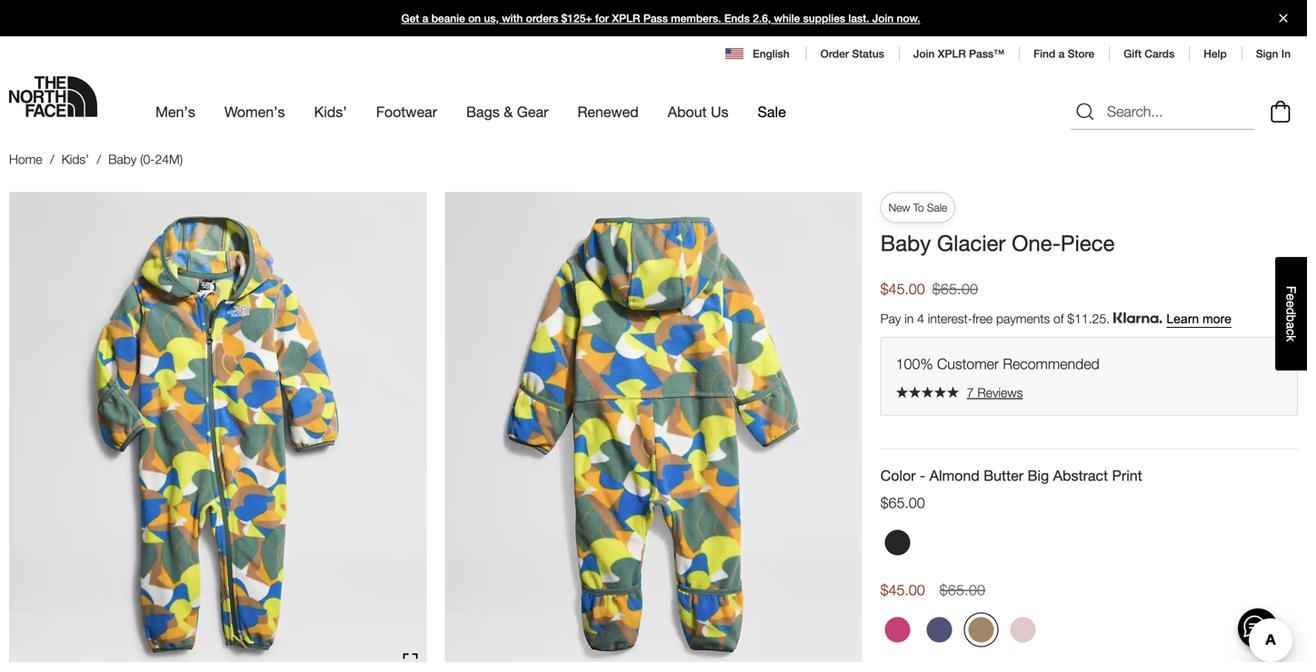 Task type: describe. For each thing, give the bounding box(es) containing it.
pay
[[881, 312, 901, 327]]

status
[[852, 47, 885, 60]]

beanie
[[432, 12, 465, 25]]

k
[[1284, 336, 1299, 342]]

free
[[973, 312, 993, 327]]

to
[[913, 201, 924, 214]]

Purdy Pink radio
[[1006, 613, 1041, 648]]

pay in 4 interest-free payments of $11.25.
[[881, 312, 1114, 327]]

gear
[[517, 103, 549, 120]]

open full screen image
[[403, 654, 418, 663]]

b
[[1284, 315, 1299, 322]]

color - almond butter big abstract print
[[881, 467, 1143, 485]]

2 $45.00 from the top
[[881, 582, 925, 599]]

Search search field
[[1071, 94, 1255, 130]]

f e e d b a c k button
[[1276, 257, 1308, 371]]

for
[[595, 12, 609, 25]]

learn more button
[[1167, 313, 1232, 327]]

footwear
[[376, 103, 437, 120]]

bags
[[466, 103, 500, 120]]

100% customer recommended
[[896, 356, 1100, 373]]

men's
[[155, 103, 195, 120]]

supplies
[[803, 12, 846, 25]]

learn more
[[1167, 313, 1232, 327]]

7 reviews link
[[896, 385, 1283, 401]]

-
[[920, 467, 926, 485]]

sign in button
[[1257, 47, 1291, 60]]

0 horizontal spatial sale
[[758, 103, 786, 120]]

renewed
[[578, 103, 639, 120]]

0 vertical spatial $65.00
[[933, 281, 979, 298]]

0 horizontal spatial xplr
[[612, 12, 641, 25]]

0 vertical spatial kids' link
[[314, 87, 347, 137]]

reviews
[[978, 385, 1023, 400]]

cards
[[1145, 47, 1175, 60]]

1 vertical spatial sale
[[927, 201, 948, 214]]

while
[[774, 12, 800, 25]]

c
[[1284, 329, 1299, 336]]

order
[[821, 47, 849, 60]]

search all image
[[1075, 101, 1097, 123]]

1 vertical spatial kids' link
[[62, 152, 89, 167]]

purdy pink image
[[1011, 618, 1036, 643]]

in
[[905, 312, 914, 327]]

sale link
[[758, 87, 786, 137]]

join xplr pass™
[[914, 47, 1005, 60]]

2 color option group from the top
[[881, 613, 1299, 655]]

pass™
[[969, 47, 1005, 60]]

2.6,
[[753, 12, 771, 25]]

a for find
[[1059, 47, 1065, 60]]

get a beanie on us, with orders $125+ for xplr pass members. ends 2.6, while supplies last. join now.
[[401, 12, 921, 25]]

men's link
[[155, 87, 195, 137]]

get a beanie on us, with orders $125+ for xplr pass members. ends 2.6, while supplies last. join now. link
[[0, 0, 1308, 36]]

1 vertical spatial kids'
[[62, 152, 89, 167]]

members.
[[671, 12, 722, 25]]

cave blue image
[[927, 618, 953, 643]]

almond
[[930, 467, 980, 485]]

english link
[[726, 45, 792, 62]]

bags & gear
[[466, 103, 549, 120]]

close image
[[1272, 14, 1296, 22]]

d
[[1284, 308, 1299, 315]]

one-
[[1012, 230, 1061, 256]]

last.
[[849, 12, 870, 25]]

big
[[1028, 467, 1050, 485]]

100%
[[896, 356, 934, 373]]

interest-
[[928, 312, 973, 327]]

7
[[967, 385, 974, 400]]

new
[[889, 201, 910, 214]]

women's
[[224, 103, 285, 120]]

1 / from the left
[[50, 152, 54, 167]]

get
[[401, 12, 419, 25]]

us,
[[484, 12, 499, 25]]

2 / from the left
[[97, 152, 101, 167]]

$125+
[[562, 12, 592, 25]]

order status
[[821, 47, 885, 60]]

customer
[[938, 356, 999, 373]]

24m)
[[155, 152, 183, 167]]

color
[[881, 467, 916, 485]]

1 horizontal spatial join
[[914, 47, 935, 60]]

renewed link
[[578, 87, 639, 137]]

about us link
[[668, 87, 729, 137]]

a for get
[[422, 12, 429, 25]]



Task type: vqa. For each thing, say whether or not it's contained in the screenshot.
leftmost Black Currant Purple option
no



Task type: locate. For each thing, give the bounding box(es) containing it.
0 vertical spatial sale
[[758, 103, 786, 120]]

piece
[[1061, 230, 1115, 256]]

a inside button
[[1284, 322, 1299, 329]]

0 vertical spatial a
[[422, 12, 429, 25]]

join down now.
[[914, 47, 935, 60]]

1 vertical spatial color option group
[[881, 613, 1299, 655]]

kids' link right the women's link
[[314, 87, 347, 137]]

almond butter big abstract print image
[[969, 618, 995, 643]]

2 e from the top
[[1284, 301, 1299, 308]]

home link
[[9, 152, 42, 167]]

ends
[[725, 12, 750, 25]]

baby left the (0-
[[108, 152, 137, 167]]

gift
[[1124, 47, 1142, 60]]

0 vertical spatial baby
[[108, 152, 137, 167]]

2 horizontal spatial a
[[1284, 322, 1299, 329]]

kids' right women's
[[314, 103, 347, 120]]

learn
[[1167, 313, 1200, 327]]

TNF Black radio
[[881, 526, 915, 561]]

find
[[1034, 47, 1056, 60]]

1 vertical spatial baby
[[881, 230, 931, 256]]

0 horizontal spatial kids'
[[62, 152, 89, 167]]

join right last.
[[873, 12, 894, 25]]

$45.00
[[881, 281, 925, 298], [881, 582, 925, 599]]

$11.25.
[[1068, 312, 1110, 327]]

f
[[1284, 286, 1299, 294]]

$65.00
[[933, 281, 979, 298], [881, 495, 925, 512], [940, 582, 986, 599]]

tnf black image
[[885, 531, 911, 556]]

mr. pink big abstract print image
[[885, 618, 911, 643]]

$65.00 down color
[[881, 495, 925, 512]]

1 vertical spatial $65.00
[[881, 495, 925, 512]]

sale right "to"
[[927, 201, 948, 214]]

1 horizontal spatial sale
[[927, 201, 948, 214]]

footwear link
[[376, 87, 437, 137]]

2 vertical spatial a
[[1284, 322, 1299, 329]]

abstract
[[1054, 467, 1109, 485]]

find a store
[[1034, 47, 1095, 60]]

xplr right for
[[612, 12, 641, 25]]

kids' link
[[314, 87, 347, 137], [62, 152, 89, 167]]

1 e from the top
[[1284, 294, 1299, 301]]

gift cards link
[[1124, 47, 1175, 60]]

0 horizontal spatial /
[[50, 152, 54, 167]]

4
[[918, 312, 925, 327]]

new to sale
[[889, 201, 948, 214]]

$65.00 up interest-
[[933, 281, 979, 298]]

0 vertical spatial kids'
[[314, 103, 347, 120]]

help link
[[1204, 47, 1227, 60]]

us
[[711, 103, 729, 120]]

0 horizontal spatial kids' link
[[62, 152, 89, 167]]

a right find at the right top of page
[[1059, 47, 1065, 60]]

the north face home page image
[[9, 76, 97, 117]]

klarna image
[[1114, 313, 1163, 324]]

orders
[[526, 12, 559, 25]]

1 vertical spatial xplr
[[938, 47, 966, 60]]

Cave Blue radio
[[923, 613, 957, 648]]

kids' right home
[[62, 152, 89, 167]]

of
[[1054, 312, 1064, 327]]

Almond Butter Big Abstract Print radio
[[965, 613, 999, 648]]

$45.00 up mr. pink big abstract print radio
[[881, 582, 925, 599]]

now.
[[897, 12, 921, 25]]

0 horizontal spatial a
[[422, 12, 429, 25]]

gift cards
[[1124, 47, 1175, 60]]

on
[[468, 12, 481, 25]]

print
[[1113, 467, 1143, 485]]

baby
[[108, 152, 137, 167], [881, 230, 931, 256]]

e up b
[[1284, 301, 1299, 308]]

1 vertical spatial $45.00
[[881, 582, 925, 599]]

1 horizontal spatial xplr
[[938, 47, 966, 60]]

bags & gear link
[[466, 87, 549, 137]]

about
[[668, 103, 707, 120]]

order status link
[[821, 47, 885, 60]]

women's link
[[224, 87, 285, 137]]

1 horizontal spatial baby
[[881, 230, 931, 256]]

1 $45.00 from the top
[[881, 281, 925, 298]]

0 vertical spatial color option group
[[881, 526, 1299, 568]]

sign
[[1257, 47, 1279, 60]]

baby down the 'new'
[[881, 230, 931, 256]]

1 vertical spatial join
[[914, 47, 935, 60]]

baby glacier one-piece
[[881, 230, 1115, 256]]

payments
[[997, 312, 1050, 327]]

1 color option group from the top
[[881, 526, 1299, 568]]

0 horizontal spatial join
[[873, 12, 894, 25]]

store
[[1068, 47, 1095, 60]]

f e e d b a c k
[[1284, 286, 1299, 342]]

kids' link right home
[[62, 152, 89, 167]]

find a store link
[[1034, 47, 1095, 60]]

1 vertical spatial a
[[1059, 47, 1065, 60]]

recommended
[[1003, 356, 1100, 373]]

1 horizontal spatial kids'
[[314, 103, 347, 120]]

/ left baby (0-24m) link
[[97, 152, 101, 167]]

sale right us
[[758, 103, 786, 120]]

glacier
[[937, 230, 1006, 256]]

e up d
[[1284, 294, 1299, 301]]

sign in
[[1257, 47, 1291, 60]]

more
[[1203, 313, 1232, 327]]

Mr. Pink Big Abstract Print radio
[[881, 613, 915, 648]]

0 vertical spatial $45.00
[[881, 281, 925, 298]]

a right 'get'
[[422, 12, 429, 25]]

butter
[[984, 467, 1024, 485]]

home
[[9, 152, 42, 167]]

pass
[[644, 12, 668, 25]]

1 horizontal spatial kids' link
[[314, 87, 347, 137]]

0 horizontal spatial baby
[[108, 152, 137, 167]]

xplr
[[612, 12, 641, 25], [938, 47, 966, 60]]

xplr left pass™
[[938, 47, 966, 60]]

7 reviews
[[967, 385, 1023, 400]]

in
[[1282, 47, 1291, 60]]

kids'
[[314, 103, 347, 120], [62, 152, 89, 167]]

/
[[50, 152, 54, 167], [97, 152, 101, 167]]

english
[[753, 47, 790, 60]]

a
[[422, 12, 429, 25], [1059, 47, 1065, 60], [1284, 322, 1299, 329]]

1 horizontal spatial a
[[1059, 47, 1065, 60]]

(0-
[[140, 152, 155, 167]]

view cart image
[[1267, 98, 1296, 126]]

&
[[504, 103, 513, 120]]

1 horizontal spatial /
[[97, 152, 101, 167]]

home / kids' / baby (0-24m)
[[9, 152, 183, 167]]

baby (0-24m) link
[[108, 152, 183, 167]]

join
[[873, 12, 894, 25], [914, 47, 935, 60]]

with
[[502, 12, 523, 25]]

0 vertical spatial xplr
[[612, 12, 641, 25]]

help
[[1204, 47, 1227, 60]]

join xplr pass™ link
[[914, 47, 1005, 60]]

a up the k
[[1284, 322, 1299, 329]]

$65.00 up almond butter big abstract print icon
[[940, 582, 986, 599]]

/ right home link
[[50, 152, 54, 167]]

0 vertical spatial join
[[873, 12, 894, 25]]

color option group
[[881, 526, 1299, 568], [881, 613, 1299, 655]]

about us
[[668, 103, 729, 120]]

2 vertical spatial $65.00
[[940, 582, 986, 599]]

$45.00 up in
[[881, 281, 925, 298]]



